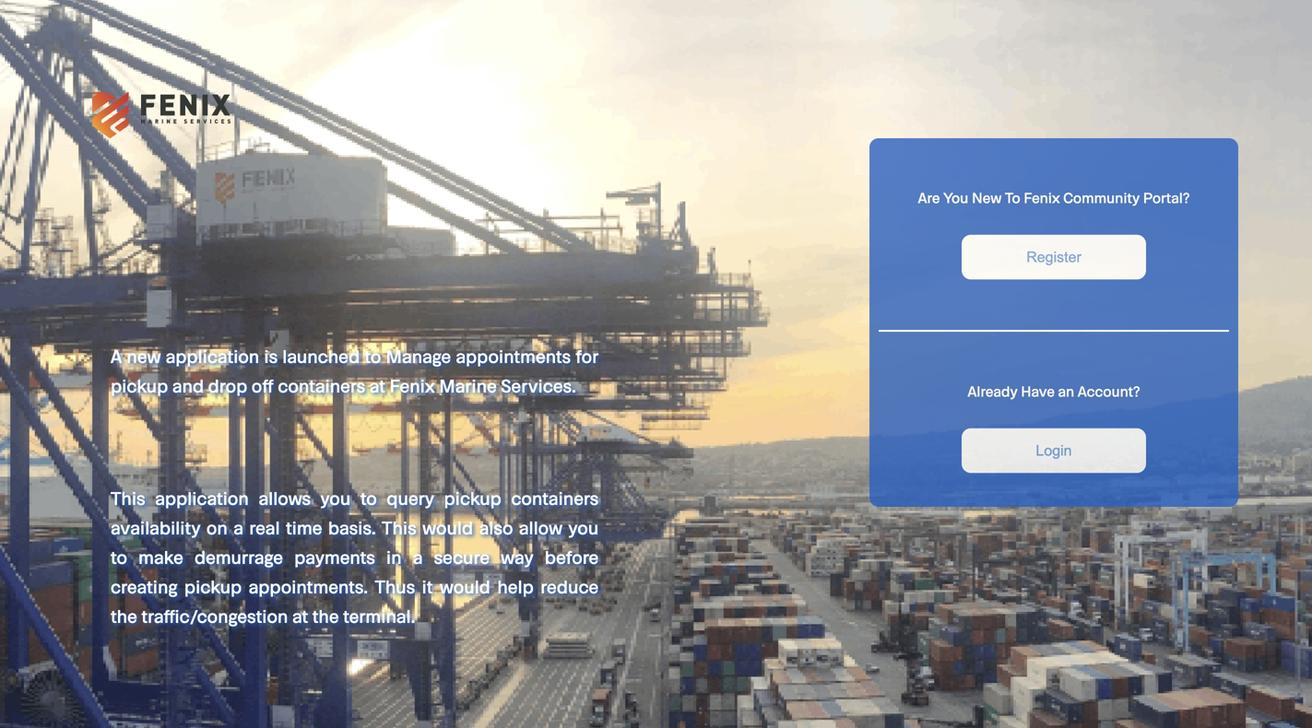 Task type: locate. For each thing, give the bounding box(es) containing it.
0 vertical spatial to
[[365, 345, 381, 367]]

fenix right to
[[1024, 189, 1061, 206]]

pickup
[[111, 375, 168, 397], [444, 487, 502, 509], [184, 576, 242, 598]]

0 horizontal spatial you
[[321, 487, 351, 509]]

services.
[[501, 375, 576, 397]]

1 vertical spatial fenix
[[390, 375, 435, 397]]

make
[[138, 546, 183, 568]]

containers
[[278, 375, 365, 397], [511, 487, 599, 509]]

0 vertical spatial fenix
[[1024, 189, 1061, 206]]

to left manage
[[365, 345, 381, 367]]

0 horizontal spatial containers
[[278, 375, 365, 397]]

off
[[252, 375, 274, 397]]

to
[[365, 345, 381, 367], [361, 487, 377, 509], [111, 546, 127, 568]]

the
[[111, 605, 137, 627], [313, 605, 339, 627]]

fenix down manage
[[390, 375, 435, 397]]

would
[[423, 517, 473, 539], [440, 576, 491, 598]]

to inside a new application is launched to manage appointments for pickup and drop off containers at fenix marine services.
[[365, 345, 381, 367]]

at
[[370, 375, 386, 397], [292, 605, 308, 627]]

0 vertical spatial at
[[370, 375, 386, 397]]

0 horizontal spatial a
[[234, 517, 243, 539]]

to up creating
[[111, 546, 127, 568]]

allows
[[259, 487, 311, 509]]

login button
[[962, 429, 1147, 474]]

this up in
[[382, 517, 417, 539]]

traffic/congestion
[[141, 605, 288, 627]]

application
[[166, 345, 259, 367], [155, 487, 249, 509]]

0 vertical spatial containers
[[278, 375, 365, 397]]

2 horizontal spatial pickup
[[444, 487, 502, 509]]

on
[[207, 517, 228, 539]]

fenix
[[1024, 189, 1061, 206], [390, 375, 435, 397]]

containers inside this application allows you to query pickup containers availability on a real time basis. this would also allow you to make demurrage payments in a secure way before creating pickup appointments. thus it would help reduce the traffic/congestion at the terminal.
[[511, 487, 599, 509]]

pickup down new
[[111, 375, 168, 397]]

you up basis.
[[321, 487, 351, 509]]

1 vertical spatial application
[[155, 487, 249, 509]]

thus
[[375, 576, 415, 598]]

1 vertical spatial to
[[361, 487, 377, 509]]

1 vertical spatial containers
[[511, 487, 599, 509]]

at down appointments.
[[292, 605, 308, 627]]

appointments.
[[249, 576, 368, 598]]

a right in
[[413, 546, 423, 568]]

0 vertical spatial application
[[166, 345, 259, 367]]

at inside a new application is launched to manage appointments for pickup and drop off containers at fenix marine services.
[[370, 375, 386, 397]]

1 horizontal spatial at
[[370, 375, 386, 397]]

containers inside a new application is launched to manage appointments for pickup and drop off containers at fenix marine services.
[[278, 375, 365, 397]]

already
[[968, 382, 1018, 400]]

application up on
[[155, 487, 249, 509]]

0 vertical spatial you
[[321, 487, 351, 509]]

1 horizontal spatial containers
[[511, 487, 599, 509]]

2 the from the left
[[313, 605, 339, 627]]

application up drop
[[166, 345, 259, 367]]

0 vertical spatial pickup
[[111, 375, 168, 397]]

would up the "secure"
[[423, 517, 473, 539]]

way
[[501, 546, 534, 568]]

a
[[234, 517, 243, 539], [413, 546, 423, 568]]

to up basis.
[[361, 487, 377, 509]]

0 horizontal spatial the
[[111, 605, 137, 627]]

basis.
[[328, 517, 376, 539]]

0 vertical spatial a
[[234, 517, 243, 539]]

are
[[919, 189, 941, 206]]

containers up "allow"
[[511, 487, 599, 509]]

1 horizontal spatial you
[[569, 517, 599, 539]]

a right on
[[234, 517, 243, 539]]

you
[[944, 189, 969, 206]]

new
[[972, 189, 1002, 206]]

1 vertical spatial you
[[569, 517, 599, 539]]

2 vertical spatial pickup
[[184, 576, 242, 598]]

pickup up traffic/congestion
[[184, 576, 242, 598]]

are you new to fenix community portal?
[[919, 189, 1191, 206]]

demurrage
[[195, 546, 283, 568]]

1 vertical spatial pickup
[[444, 487, 502, 509]]

1 vertical spatial a
[[413, 546, 423, 568]]

1 vertical spatial would
[[440, 576, 491, 598]]

pickup up also
[[444, 487, 502, 509]]

1 vertical spatial at
[[292, 605, 308, 627]]

0 horizontal spatial pickup
[[111, 375, 168, 397]]

creating
[[111, 576, 178, 598]]

this
[[111, 487, 145, 509], [382, 517, 417, 539]]

0 horizontal spatial this
[[111, 487, 145, 509]]

you up before
[[569, 517, 599, 539]]

the down creating
[[111, 605, 137, 627]]

this up the availability
[[111, 487, 145, 509]]

0 horizontal spatial at
[[292, 605, 308, 627]]

at left marine
[[370, 375, 386, 397]]

an
[[1059, 382, 1075, 400]]

you
[[321, 487, 351, 509], [569, 517, 599, 539]]

0 vertical spatial this
[[111, 487, 145, 509]]

1 horizontal spatial this
[[382, 517, 417, 539]]

containers down launched
[[278, 375, 365, 397]]

the down appointments.
[[313, 605, 339, 627]]

2 vertical spatial to
[[111, 546, 127, 568]]

would down the "secure"
[[440, 576, 491, 598]]

for
[[576, 345, 599, 367]]

before
[[545, 546, 599, 568]]

0 horizontal spatial fenix
[[390, 375, 435, 397]]

1 horizontal spatial the
[[313, 605, 339, 627]]



Task type: vqa. For each thing, say whether or not it's contained in the screenshot.
at to the top
yes



Task type: describe. For each thing, give the bounding box(es) containing it.
to
[[1006, 189, 1021, 206]]

also
[[479, 517, 513, 539]]

query
[[387, 487, 434, 509]]

at inside this application allows you to query pickup containers availability on a real time basis. this would also allow you to make demurrage payments in a secure way before creating pickup appointments. thus it would help reduce the traffic/congestion at the terminal.
[[292, 605, 308, 627]]

payments
[[294, 546, 375, 568]]

in
[[387, 546, 402, 568]]

community
[[1064, 189, 1140, 206]]

1 horizontal spatial a
[[413, 546, 423, 568]]

and
[[172, 375, 204, 397]]

a
[[111, 345, 122, 367]]

availability
[[111, 517, 201, 539]]

register button
[[962, 235, 1147, 280]]

secure
[[434, 546, 490, 568]]

manage
[[386, 345, 451, 367]]

1 the from the left
[[111, 605, 137, 627]]

1 horizontal spatial fenix
[[1024, 189, 1061, 206]]

pickup inside a new application is launched to manage appointments for pickup and drop off containers at fenix marine services.
[[111, 375, 168, 397]]

allow
[[519, 517, 563, 539]]

login
[[1037, 443, 1073, 459]]

already have an account?
[[968, 382, 1141, 400]]

time
[[286, 517, 322, 539]]

help
[[498, 576, 534, 598]]

0 vertical spatial would
[[423, 517, 473, 539]]

launched
[[283, 345, 360, 367]]

account?
[[1078, 382, 1141, 400]]

new
[[127, 345, 161, 367]]

appointments
[[456, 345, 571, 367]]

reduce
[[541, 576, 599, 598]]

drop
[[208, 375, 247, 397]]

it
[[422, 576, 433, 598]]

portal?
[[1144, 189, 1191, 206]]

marine
[[439, 375, 497, 397]]

fenix inside a new application is launched to manage appointments for pickup and drop off containers at fenix marine services.
[[390, 375, 435, 397]]

is
[[264, 345, 278, 367]]

register
[[1027, 249, 1082, 265]]

application inside a new application is launched to manage appointments for pickup and drop off containers at fenix marine services.
[[166, 345, 259, 367]]

1 horizontal spatial pickup
[[184, 576, 242, 598]]

1 vertical spatial this
[[382, 517, 417, 539]]

application inside this application allows you to query pickup containers availability on a real time basis. this would also allow you to make demurrage payments in a secure way before creating pickup appointments. thus it would help reduce the traffic/congestion at the terminal.
[[155, 487, 249, 509]]

have
[[1022, 382, 1055, 400]]

this application allows you to query pickup containers availability on a real time basis. this would also allow you to make demurrage payments in a secure way before creating pickup appointments. thus it would help reduce the traffic/congestion at the terminal.
[[111, 487, 599, 627]]

a new application is launched to manage appointments for pickup and drop off containers at fenix marine services.
[[111, 345, 599, 397]]

real
[[249, 517, 280, 539]]

terminal.
[[343, 605, 416, 627]]



